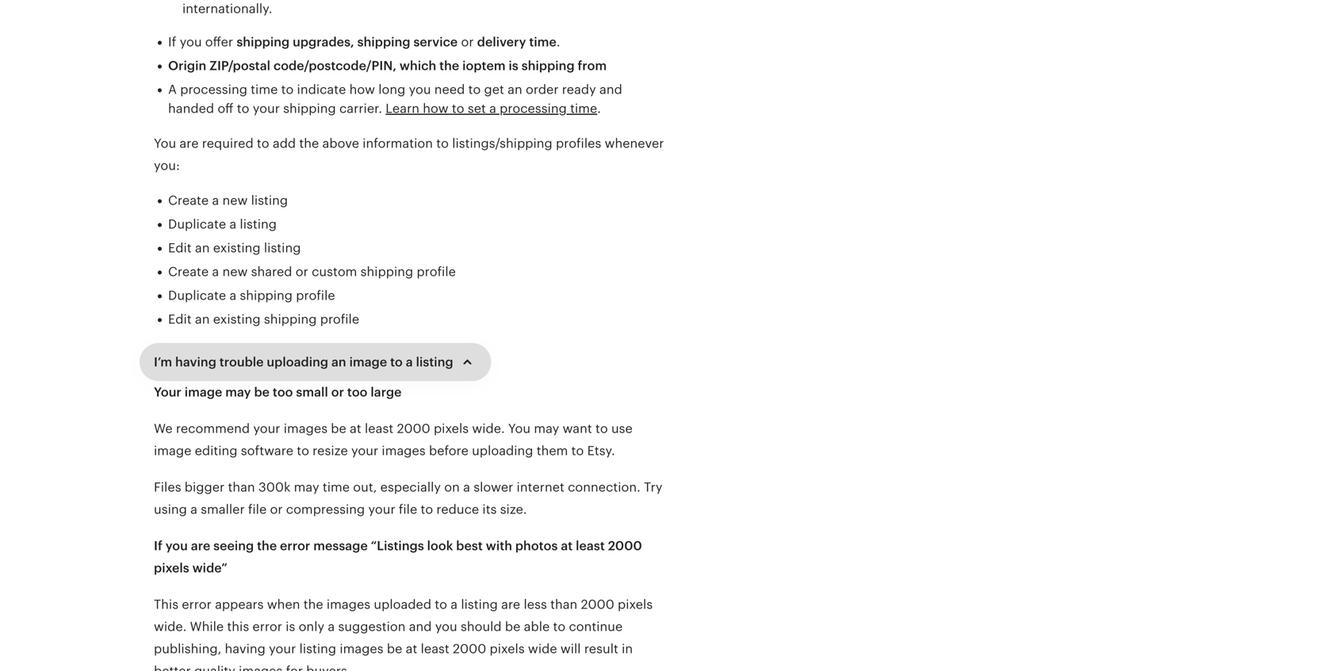 Task type: vqa. For each thing, say whether or not it's contained in the screenshot.
top wide.
yes



Task type: locate. For each thing, give the bounding box(es) containing it.
them
[[537, 444, 568, 458]]

0 horizontal spatial having
[[175, 355, 216, 370]]

1 create from the top
[[168, 193, 209, 208]]

your right resize
[[351, 444, 378, 458]]

1 vertical spatial least
[[576, 539, 605, 554]]

the for seeing
[[257, 539, 277, 554]]

2 vertical spatial error
[[253, 620, 282, 634]]

1 vertical spatial create
[[168, 265, 209, 279]]

you left want
[[508, 422, 531, 436]]

processing down 'order'
[[500, 102, 567, 116]]

0 vertical spatial duplicate
[[168, 217, 226, 232]]

files
[[154, 481, 181, 495]]

0 vertical spatial is
[[509, 59, 519, 73]]

on
[[444, 481, 460, 495]]

processing
[[180, 82, 247, 97], [500, 102, 567, 116]]

ioptem
[[462, 59, 506, 73]]

1 vertical spatial processing
[[500, 102, 567, 116]]

trouble
[[219, 355, 264, 370]]

error up while
[[182, 598, 212, 612]]

your inside this error appears when the images uploaded to a listing are less than 2000 pixels wide. while this error is only a suggestion and you should be able to continue publishing, having your listing images be at least 2000 pixels wide will result in better quality images for buyers.
[[269, 642, 296, 657]]

0 vertical spatial least
[[365, 422, 394, 436]]

1 vertical spatial existing
[[213, 312, 261, 327]]

0 vertical spatial image
[[349, 355, 387, 370]]

0 horizontal spatial how
[[349, 82, 375, 97]]

an down duplicate a listing
[[195, 241, 210, 255]]

to
[[281, 82, 294, 97], [468, 82, 481, 97], [237, 102, 249, 116], [452, 102, 464, 116], [257, 136, 269, 151], [436, 136, 449, 151], [390, 355, 403, 370], [596, 422, 608, 436], [297, 444, 309, 458], [571, 444, 584, 458], [421, 503, 433, 517], [435, 598, 447, 612], [553, 620, 566, 634]]

if for if you are seeing the error message "listings look best with photos at least 2000 pixels wide"
[[154, 539, 162, 554]]

and down from
[[600, 82, 622, 97]]

if up origin
[[168, 35, 176, 49]]

duplicate
[[168, 217, 226, 232], [168, 289, 226, 303]]

be down trouble
[[254, 385, 270, 400]]

your
[[253, 102, 280, 116], [253, 422, 280, 436], [351, 444, 378, 458], [368, 503, 395, 517], [269, 642, 296, 657]]

1 vertical spatial is
[[286, 620, 295, 634]]

processing inside a processing time to indicate how long you need to get an order ready and handed off to your shipping carrier.
[[180, 82, 247, 97]]

the inside if you are seeing the error message "listings look best with photos at least 2000 pixels wide"
[[257, 539, 277, 554]]

the up need at the top left of the page
[[439, 59, 459, 73]]

2 existing from the top
[[213, 312, 261, 327]]

having right 'i'm'
[[175, 355, 216, 370]]

uploading up the slower
[[472, 444, 533, 458]]

0 horizontal spatial too
[[273, 385, 293, 400]]

are inside this error appears when the images uploaded to a listing are less than 2000 pixels wide. while this error is only a suggestion and you should be able to continue publishing, having your listing images be at least 2000 pixels wide will result in better quality images for buyers.
[[501, 598, 520, 612]]

large
[[371, 385, 402, 400]]

you down which
[[409, 82, 431, 97]]

zip/postal
[[209, 59, 270, 73]]

if down using
[[154, 539, 162, 554]]

0 horizontal spatial at
[[350, 422, 361, 436]]

an up your image may be too small or too large
[[331, 355, 346, 370]]

resize
[[313, 444, 348, 458]]

at right photos
[[561, 539, 573, 554]]

0 vertical spatial .
[[557, 35, 560, 49]]

1 edit from the top
[[168, 241, 192, 255]]

if for if you offer shipping upgrades, shipping service or delivery time .
[[168, 35, 176, 49]]

images up suggestion
[[327, 598, 370, 612]]

you inside you are required to add the above information to listings/shipping profiles whenever you:
[[154, 136, 176, 151]]

to down especially
[[421, 503, 433, 517]]

0 horizontal spatial file
[[248, 503, 267, 517]]

service
[[413, 35, 458, 49]]

1 vertical spatial may
[[534, 422, 559, 436]]

duplicate down the edit an existing listing
[[168, 289, 226, 303]]

are inside you are required to add the above information to listings/shipping profiles whenever you:
[[180, 136, 199, 151]]

1 horizontal spatial than
[[550, 598, 578, 612]]

create
[[168, 193, 209, 208], [168, 265, 209, 279]]

0 vertical spatial if
[[168, 35, 176, 49]]

how
[[349, 82, 375, 97], [423, 102, 449, 116]]

0 vertical spatial and
[[600, 82, 622, 97]]

0 vertical spatial wide.
[[472, 422, 505, 436]]

to left set on the top of page
[[452, 102, 464, 116]]

0 vertical spatial at
[[350, 422, 361, 436]]

1 existing from the top
[[213, 241, 261, 255]]

1 horizontal spatial least
[[421, 642, 449, 657]]

0 vertical spatial error
[[280, 539, 310, 554]]

0 horizontal spatial processing
[[180, 82, 247, 97]]

image right the your
[[185, 385, 222, 400]]

may down trouble
[[225, 385, 251, 400]]

1 vertical spatial image
[[185, 385, 222, 400]]

least right photos
[[576, 539, 605, 554]]

than inside this error appears when the images uploaded to a listing are less than 2000 pixels wide. while this error is only a suggestion and you should be able to continue publishing, having your listing images be at least 2000 pixels wide will result in better quality images for buyers.
[[550, 598, 578, 612]]

pixels up the before
[[434, 422, 469, 436]]

with
[[486, 539, 512, 554]]

shipping
[[237, 35, 290, 49], [357, 35, 410, 49], [522, 59, 575, 73], [283, 102, 336, 116], [361, 265, 413, 279], [240, 289, 293, 303], [264, 312, 317, 327]]

0 vertical spatial how
[[349, 82, 375, 97]]

to up large
[[390, 355, 403, 370]]

error left the message
[[280, 539, 310, 554]]

you up you:
[[154, 136, 176, 151]]

0 vertical spatial than
[[228, 481, 255, 495]]

is left only
[[286, 620, 295, 634]]

2 vertical spatial at
[[406, 642, 417, 657]]

1 horizontal spatial too
[[347, 385, 368, 400]]

0 horizontal spatial if
[[154, 539, 162, 554]]

files bigger than 300k may time out, especially on a slower internet connection. try using a smaller file or compressing your file to reduce its size.
[[154, 481, 663, 517]]

2 horizontal spatial may
[[534, 422, 559, 436]]

1 vertical spatial you
[[508, 422, 531, 436]]

may inside files bigger than 300k may time out, especially on a slower internet connection. try using a smaller file or compressing your file to reduce its size.
[[294, 481, 319, 495]]

to down want
[[571, 444, 584, 458]]

having down this
[[225, 642, 266, 657]]

edit up 'i'm'
[[168, 312, 192, 327]]

are inside if you are seeing the error message "listings look best with photos at least 2000 pixels wide"
[[191, 539, 210, 554]]

indicate
[[297, 82, 346, 97]]

you inside this error appears when the images uploaded to a listing are less than 2000 pixels wide. while this error is only a suggestion and you should be able to continue publishing, having your listing images be at least 2000 pixels wide will result in better quality images for buyers.
[[435, 620, 457, 634]]

wide. inside this error appears when the images uploaded to a listing are less than 2000 pixels wide. while this error is only a suggestion and you should be able to continue publishing, having your listing images be at least 2000 pixels wide will result in better quality images for buyers.
[[154, 620, 187, 634]]

origin
[[168, 59, 206, 73]]

edit
[[168, 241, 192, 255], [168, 312, 192, 327]]

an right get
[[508, 82, 522, 97]]

0 vertical spatial may
[[225, 385, 251, 400]]

carrier.
[[339, 102, 382, 116]]

1 horizontal spatial file
[[399, 503, 417, 517]]

to inside files bigger than 300k may time out, especially on a slower internet connection. try using a smaller file or compressing your file to reduce its size.
[[421, 503, 433, 517]]

2000 down the 'connection.'
[[608, 539, 642, 554]]

or right "small"
[[331, 385, 344, 400]]

1 vertical spatial are
[[191, 539, 210, 554]]

may up them
[[534, 422, 559, 436]]

1 vertical spatial at
[[561, 539, 573, 554]]

1 horizontal spatial is
[[509, 59, 519, 73]]

at up out,
[[350, 422, 361, 436]]

get
[[484, 82, 504, 97]]

suggestion
[[338, 620, 406, 634]]

2000 up the before
[[397, 422, 430, 436]]

shipping up origin zip/postal code/postcode/pin, which the ioptem is shipping from
[[357, 35, 410, 49]]

new down the edit an existing listing
[[222, 265, 248, 279]]

1 horizontal spatial at
[[406, 642, 417, 657]]

1 horizontal spatial if
[[168, 35, 176, 49]]

the
[[439, 59, 459, 73], [299, 136, 319, 151], [257, 539, 277, 554], [303, 598, 323, 612]]

images down suggestion
[[340, 642, 384, 657]]

1 vertical spatial new
[[222, 265, 248, 279]]

duplicate a shipping profile
[[168, 289, 335, 303]]

2000 inside we recommend your images be at least 2000 pixels wide. you may want to use image editing software to resize your images before uploading them to etsy.
[[397, 422, 430, 436]]

you left should
[[435, 620, 457, 634]]

1 horizontal spatial you
[[508, 422, 531, 436]]

1 horizontal spatial wide.
[[472, 422, 505, 436]]

2 too from the left
[[347, 385, 368, 400]]

than right the less
[[550, 598, 578, 612]]

edit for edit an existing listing
[[168, 241, 192, 255]]

1 horizontal spatial may
[[294, 481, 319, 495]]

0 vertical spatial edit
[[168, 241, 192, 255]]

least down large
[[365, 422, 394, 436]]

code/postcode/pin,
[[274, 59, 397, 73]]

you up origin
[[180, 35, 202, 49]]

time inside files bigger than 300k may time out, especially on a slower internet connection. try using a smaller file or compressing your file to reduce its size.
[[323, 481, 350, 495]]

your
[[154, 385, 181, 400]]

smaller
[[201, 503, 245, 517]]

your image may be too small or too large
[[154, 385, 402, 400]]

duplicate a listing
[[168, 217, 277, 232]]

shipping up zip/postal
[[237, 35, 290, 49]]

1 duplicate from the top
[[168, 217, 226, 232]]

be up resize
[[331, 422, 346, 436]]

the up only
[[303, 598, 323, 612]]

the inside this error appears when the images uploaded to a listing are less than 2000 pixels wide. while this error is only a suggestion and you should be able to continue publishing, having your listing images be at least 2000 pixels wide will result in better quality images for buyers.
[[303, 598, 323, 612]]

2 vertical spatial may
[[294, 481, 319, 495]]

image
[[349, 355, 387, 370], [185, 385, 222, 400], [154, 444, 191, 458]]

1 vertical spatial having
[[225, 642, 266, 657]]

before
[[429, 444, 469, 458]]

if inside if you are seeing the error message "listings look best with photos at least 2000 pixels wide"
[[154, 539, 162, 554]]

publishing,
[[154, 642, 221, 657]]

too left "small"
[[273, 385, 293, 400]]

error
[[280, 539, 310, 554], [182, 598, 212, 612], [253, 620, 282, 634]]

look
[[427, 539, 453, 554]]

a inside dropdown button
[[406, 355, 413, 370]]

wide. up the slower
[[472, 422, 505, 436]]

2 new from the top
[[222, 265, 248, 279]]

1 vertical spatial wide.
[[154, 620, 187, 634]]

least inside this error appears when the images uploaded to a listing are less than 2000 pixels wide. while this error is only a suggestion and you should be able to continue publishing, having your listing images be at least 2000 pixels wide will result in better quality images for buyers.
[[421, 642, 449, 657]]

1 vertical spatial edit
[[168, 312, 192, 327]]

want
[[563, 422, 592, 436]]

or right shared
[[296, 265, 308, 279]]

2 edit from the top
[[168, 312, 192, 327]]

2 vertical spatial least
[[421, 642, 449, 657]]

2 create from the top
[[168, 265, 209, 279]]

0 horizontal spatial and
[[409, 620, 432, 634]]

1 too from the left
[[273, 385, 293, 400]]

0 horizontal spatial uploading
[[267, 355, 328, 370]]

1 horizontal spatial uploading
[[472, 444, 533, 458]]

how inside a processing time to indicate how long you need to get an order ready and handed off to your shipping carrier.
[[349, 82, 375, 97]]

1 file from the left
[[248, 503, 267, 517]]

message
[[313, 539, 368, 554]]

1 vertical spatial and
[[409, 620, 432, 634]]

time down zip/postal
[[251, 82, 278, 97]]

to inside dropdown button
[[390, 355, 403, 370]]

pixels up in
[[618, 598, 653, 612]]

etsy.
[[587, 444, 615, 458]]

you are required to add the above information to listings/shipping profiles whenever you:
[[154, 136, 664, 173]]

use
[[611, 422, 633, 436]]

0 vertical spatial existing
[[213, 241, 261, 255]]

pixels up 'this'
[[154, 561, 189, 576]]

try
[[644, 481, 663, 495]]

an inside dropdown button
[[331, 355, 346, 370]]

if you offer shipping upgrades, shipping service or delivery time .
[[168, 35, 560, 49]]

0 horizontal spatial wide.
[[154, 620, 187, 634]]

0 horizontal spatial .
[[557, 35, 560, 49]]

1 vertical spatial how
[[423, 102, 449, 116]]

2 horizontal spatial at
[[561, 539, 573, 554]]

edit for edit an existing shipping profile
[[168, 312, 192, 327]]

or down 300k
[[270, 503, 283, 517]]

pixels inside we recommend your images be at least 2000 pixels wide. you may want to use image editing software to resize your images before uploading them to etsy.
[[434, 422, 469, 436]]

is down the delivery
[[509, 59, 519, 73]]

if
[[168, 35, 176, 49], [154, 539, 162, 554]]

bigger
[[185, 481, 225, 495]]

seeing
[[213, 539, 254, 554]]

2 vertical spatial image
[[154, 444, 191, 458]]

create for create a new listing
[[168, 193, 209, 208]]

0 vertical spatial processing
[[180, 82, 247, 97]]

0 horizontal spatial is
[[286, 620, 295, 634]]

your up the add
[[253, 102, 280, 116]]

2 duplicate from the top
[[168, 289, 226, 303]]

too left large
[[347, 385, 368, 400]]

a
[[168, 82, 177, 97]]

1 vertical spatial if
[[154, 539, 162, 554]]

1 horizontal spatial .
[[597, 102, 601, 116]]

0 horizontal spatial than
[[228, 481, 255, 495]]

edit down duplicate a listing
[[168, 241, 192, 255]]

duplicate down create a new listing
[[168, 217, 226, 232]]

0 vertical spatial having
[[175, 355, 216, 370]]

you down using
[[166, 539, 188, 554]]

1 horizontal spatial and
[[600, 82, 622, 97]]

may up compressing
[[294, 481, 319, 495]]

at down 'uploaded'
[[406, 642, 417, 657]]

1 horizontal spatial how
[[423, 102, 449, 116]]

least
[[365, 422, 394, 436], [576, 539, 605, 554], [421, 642, 449, 657]]

are left the less
[[501, 598, 520, 612]]

. up profiles in the left top of the page
[[597, 102, 601, 116]]

we
[[154, 422, 173, 436]]

2 vertical spatial are
[[501, 598, 520, 612]]

1 new from the top
[[222, 193, 248, 208]]

a
[[489, 102, 496, 116], [212, 193, 219, 208], [229, 217, 236, 232], [212, 265, 219, 279], [229, 289, 236, 303], [406, 355, 413, 370], [463, 481, 470, 495], [190, 503, 197, 517], [451, 598, 458, 612], [328, 620, 335, 634]]

existing down duplicate a shipping profile
[[213, 312, 261, 327]]

1 vertical spatial uploading
[[472, 444, 533, 458]]

you
[[154, 136, 176, 151], [508, 422, 531, 436]]

than inside files bigger than 300k may time out, especially on a slower internet connection. try using a smaller file or compressing your file to reduce its size.
[[228, 481, 255, 495]]

. up 'order'
[[557, 35, 560, 49]]

error down when
[[253, 620, 282, 634]]

which
[[400, 59, 436, 73]]

new up duplicate a listing
[[222, 193, 248, 208]]

too
[[273, 385, 293, 400], [347, 385, 368, 400]]

images up especially
[[382, 444, 426, 458]]

0 vertical spatial new
[[222, 193, 248, 208]]

out,
[[353, 481, 377, 495]]

"listings
[[371, 539, 424, 554]]

uploading
[[267, 355, 328, 370], [472, 444, 533, 458]]

new for listing
[[222, 193, 248, 208]]

create down you:
[[168, 193, 209, 208]]

be down suggestion
[[387, 642, 402, 657]]

existing down duplicate a listing
[[213, 241, 261, 255]]

0 vertical spatial are
[[180, 136, 199, 151]]

2000 up continue
[[581, 598, 614, 612]]

and down 'uploaded'
[[409, 620, 432, 634]]

the right seeing
[[257, 539, 277, 554]]

0 vertical spatial uploading
[[267, 355, 328, 370]]

0 horizontal spatial you
[[154, 136, 176, 151]]

existing for shipping
[[213, 312, 261, 327]]

than up smaller
[[228, 481, 255, 495]]

create down the edit an existing listing
[[168, 265, 209, 279]]

at inside this error appears when the images uploaded to a listing are less than 2000 pixels wide. while this error is only a suggestion and you should be able to continue publishing, having your listing images be at least 2000 pixels wide will result in better quality images for buyers.
[[406, 642, 417, 657]]

file
[[248, 503, 267, 517], [399, 503, 417, 517]]

0 vertical spatial create
[[168, 193, 209, 208]]

0 horizontal spatial least
[[365, 422, 394, 436]]

1 horizontal spatial having
[[225, 642, 266, 657]]

1 vertical spatial than
[[550, 598, 578, 612]]

processing up off at the top of the page
[[180, 82, 247, 97]]

0 vertical spatial you
[[154, 136, 176, 151]]

shipping down indicate at the left of the page
[[283, 102, 336, 116]]

1 vertical spatial duplicate
[[168, 289, 226, 303]]

file down especially
[[399, 503, 417, 517]]

listings/shipping
[[452, 136, 553, 151]]

existing
[[213, 241, 261, 255], [213, 312, 261, 327]]

internet
[[517, 481, 565, 495]]

profile
[[417, 265, 456, 279], [296, 289, 335, 303], [320, 312, 359, 327]]

wide. down 'this'
[[154, 620, 187, 634]]

are up you:
[[180, 136, 199, 151]]

.
[[557, 35, 560, 49], [597, 102, 601, 116]]

learn how to set a processing time .
[[386, 102, 601, 116]]

and
[[600, 82, 622, 97], [409, 620, 432, 634]]

be
[[254, 385, 270, 400], [331, 422, 346, 436], [505, 620, 521, 634], [387, 642, 402, 657]]

2 horizontal spatial least
[[576, 539, 605, 554]]

file down 300k
[[248, 503, 267, 517]]

origin zip/postal code/postcode/pin, which the ioptem is shipping from
[[168, 59, 607, 73]]

0 horizontal spatial may
[[225, 385, 251, 400]]

may
[[225, 385, 251, 400], [534, 422, 559, 436], [294, 481, 319, 495]]

shipping right custom
[[361, 265, 413, 279]]



Task type: describe. For each thing, give the bounding box(es) containing it.
add
[[273, 136, 296, 151]]

continue
[[569, 620, 623, 634]]

less
[[524, 598, 547, 612]]

you inside a processing time to indicate how long you need to get an order ready and handed off to your shipping carrier.
[[409, 82, 431, 97]]

while
[[190, 620, 224, 634]]

photos
[[515, 539, 558, 554]]

edit an existing shipping profile
[[168, 312, 359, 327]]

a processing time to indicate how long you need to get an order ready and handed off to your shipping carrier.
[[168, 82, 622, 116]]

listing inside i'm having trouble uploading an image to a listing dropdown button
[[416, 355, 453, 370]]

error inside if you are seeing the error message "listings look best with photos at least 2000 pixels wide"
[[280, 539, 310, 554]]

i'm having trouble uploading an image to a listing
[[154, 355, 453, 370]]

quality
[[194, 665, 235, 672]]

pixels inside if you are seeing the error message "listings look best with photos at least 2000 pixels wide"
[[154, 561, 189, 576]]

uploaded
[[374, 598, 431, 612]]

better
[[154, 665, 191, 672]]

having inside dropdown button
[[175, 355, 216, 370]]

should
[[461, 620, 502, 634]]

new for shared
[[222, 265, 248, 279]]

1 vertical spatial error
[[182, 598, 212, 612]]

time inside a processing time to indicate how long you need to get an order ready and handed off to your shipping carrier.
[[251, 82, 278, 97]]

size.
[[500, 503, 527, 517]]

ready
[[562, 82, 596, 97]]

whenever
[[605, 136, 664, 151]]

is inside this error appears when the images uploaded to a listing are less than 2000 pixels wide. while this error is only a suggestion and you should be able to continue publishing, having your listing images be at least 2000 pixels wide will result in better quality images for buyers.
[[286, 620, 295, 634]]

you inside if you are seeing the error message "listings look best with photos at least 2000 pixels wide"
[[166, 539, 188, 554]]

able
[[524, 620, 550, 634]]

2000 down should
[[453, 642, 486, 657]]

need
[[434, 82, 465, 97]]

or up ioptem
[[461, 35, 474, 49]]

software
[[241, 444, 293, 458]]

create a new shared or custom shipping profile
[[168, 265, 456, 279]]

an down duplicate a shipping profile
[[195, 312, 210, 327]]

appears
[[215, 598, 264, 612]]

having inside this error appears when the images uploaded to a listing are less than 2000 pixels wide. while this error is only a suggestion and you should be able to continue publishing, having your listing images be at least 2000 pixels wide will result in better quality images for buyers.
[[225, 642, 266, 657]]

will
[[561, 642, 581, 657]]

1 vertical spatial .
[[597, 102, 601, 116]]

wide. inside we recommend your images be at least 2000 pixels wide. you may want to use image editing software to resize your images before uploading them to etsy.
[[472, 422, 505, 436]]

duplicate for duplicate a shipping profile
[[168, 289, 226, 303]]

time right the delivery
[[529, 35, 557, 49]]

this
[[154, 598, 178, 612]]

shipping up 'order'
[[522, 59, 575, 73]]

from
[[578, 59, 607, 73]]

learn
[[386, 102, 420, 116]]

be inside we recommend your images be at least 2000 pixels wide. you may want to use image editing software to resize your images before uploading them to etsy.
[[331, 422, 346, 436]]

in
[[622, 642, 633, 657]]

editing
[[195, 444, 238, 458]]

best
[[456, 539, 483, 554]]

buyers.
[[306, 665, 351, 672]]

required
[[202, 136, 253, 151]]

long
[[378, 82, 406, 97]]

pixels down should
[[490, 642, 525, 657]]

to up set on the top of page
[[468, 82, 481, 97]]

an inside a processing time to indicate how long you need to get an order ready and handed off to your shipping carrier.
[[508, 82, 522, 97]]

wide"
[[192, 561, 227, 576]]

at inside if you are seeing the error message "listings look best with photos at least 2000 pixels wide"
[[561, 539, 573, 554]]

when
[[267, 598, 300, 612]]

to left resize
[[297, 444, 309, 458]]

offer
[[205, 35, 233, 49]]

create for create a new shared or custom shipping profile
[[168, 265, 209, 279]]

handed
[[168, 102, 214, 116]]

shipping up i'm having trouble uploading an image to a listing on the bottom left of page
[[264, 312, 317, 327]]

to left the add
[[257, 136, 269, 151]]

2 file from the left
[[399, 503, 417, 517]]

to left indicate at the left of the page
[[281, 82, 294, 97]]

using
[[154, 503, 187, 517]]

existing for listing
[[213, 241, 261, 255]]

1 vertical spatial profile
[[296, 289, 335, 303]]

image inside we recommend your images be at least 2000 pixels wide. you may want to use image editing software to resize your images before uploading them to etsy.
[[154, 444, 191, 458]]

2 vertical spatial profile
[[320, 312, 359, 327]]

small
[[296, 385, 328, 400]]

uploading inside dropdown button
[[267, 355, 328, 370]]

to right information
[[436, 136, 449, 151]]

information
[[363, 136, 433, 151]]

image inside dropdown button
[[349, 355, 387, 370]]

shipping up the edit an existing shipping profile
[[240, 289, 293, 303]]

to left use
[[596, 422, 608, 436]]

300k
[[258, 481, 291, 495]]

to right off at the top of the page
[[237, 102, 249, 116]]

custom
[[312, 265, 357, 279]]

images left for
[[239, 665, 283, 672]]

learn how to set a processing time link
[[386, 102, 597, 116]]

time down the ready
[[570, 102, 597, 116]]

only
[[299, 620, 324, 634]]

images up resize
[[284, 422, 328, 436]]

order
[[526, 82, 559, 97]]

the inside you are required to add the above information to listings/shipping profiles whenever you:
[[299, 136, 319, 151]]

the for when
[[303, 598, 323, 612]]

this error appears when the images uploaded to a listing are less than 2000 pixels wide. while this error is only a suggestion and you should be able to continue publishing, having your listing images be at least 2000 pixels wide will result in better quality images for buyers.
[[154, 598, 653, 672]]

shipping inside a processing time to indicate how long you need to get an order ready and handed off to your shipping carrier.
[[283, 102, 336, 116]]

upgrades,
[[293, 35, 354, 49]]

0 vertical spatial profile
[[417, 265, 456, 279]]

i'm having trouble uploading an image to a listing button
[[140, 343, 491, 381]]

2000 inside if you are seeing the error message "listings look best with photos at least 2000 pixels wide"
[[608, 539, 642, 554]]

at inside we recommend your images be at least 2000 pixels wide. you may want to use image editing software to resize your images before uploading them to etsy.
[[350, 422, 361, 436]]

reduce
[[436, 503, 479, 517]]

create a new listing
[[168, 193, 288, 208]]

be left able
[[505, 620, 521, 634]]

1 horizontal spatial processing
[[500, 102, 567, 116]]

least inside we recommend your images be at least 2000 pixels wide. you may want to use image editing software to resize your images before uploading them to etsy.
[[365, 422, 394, 436]]

to right 'uploaded'
[[435, 598, 447, 612]]

your inside a processing time to indicate how long you need to get an order ready and handed off to your shipping carrier.
[[253, 102, 280, 116]]

delivery
[[477, 35, 526, 49]]

the for which
[[439, 59, 459, 73]]

i'm
[[154, 355, 172, 370]]

set
[[468, 102, 486, 116]]

you:
[[154, 159, 180, 173]]

you inside we recommend your images be at least 2000 pixels wide. you may want to use image editing software to resize your images before uploading them to etsy.
[[508, 422, 531, 436]]

its
[[482, 503, 497, 517]]

especially
[[380, 481, 441, 495]]

above
[[322, 136, 359, 151]]

profiles
[[556, 136, 601, 151]]

for
[[286, 665, 303, 672]]

compressing
[[286, 503, 365, 517]]

recommend
[[176, 422, 250, 436]]

or inside files bigger than 300k may time out, especially on a slower internet connection. try using a smaller file or compressing your file to reduce its size.
[[270, 503, 283, 517]]

may inside we recommend your images be at least 2000 pixels wide. you may want to use image editing software to resize your images before uploading them to etsy.
[[534, 422, 559, 436]]

to right able
[[553, 620, 566, 634]]

edit an existing listing
[[168, 241, 301, 255]]

your up software
[[253, 422, 280, 436]]

off
[[218, 102, 234, 116]]

uploading inside we recommend your images be at least 2000 pixels wide. you may want to use image editing software to resize your images before uploading them to etsy.
[[472, 444, 533, 458]]

and inside a processing time to indicate how long you need to get an order ready and handed off to your shipping carrier.
[[600, 82, 622, 97]]

result
[[584, 642, 618, 657]]

least inside if you are seeing the error message "listings look best with photos at least 2000 pixels wide"
[[576, 539, 605, 554]]

your inside files bigger than 300k may time out, especially on a slower internet connection. try using a smaller file or compressing your file to reduce its size.
[[368, 503, 395, 517]]

if you are seeing the error message "listings look best with photos at least 2000 pixels wide"
[[154, 539, 642, 576]]

we recommend your images be at least 2000 pixels wide. you may want to use image editing software to resize your images before uploading them to etsy.
[[154, 422, 633, 458]]

and inside this error appears when the images uploaded to a listing are less than 2000 pixels wide. while this error is only a suggestion and you should be able to continue publishing, having your listing images be at least 2000 pixels wide will result in better quality images for buyers.
[[409, 620, 432, 634]]

slower
[[474, 481, 513, 495]]

this
[[227, 620, 249, 634]]

duplicate for duplicate a listing
[[168, 217, 226, 232]]



